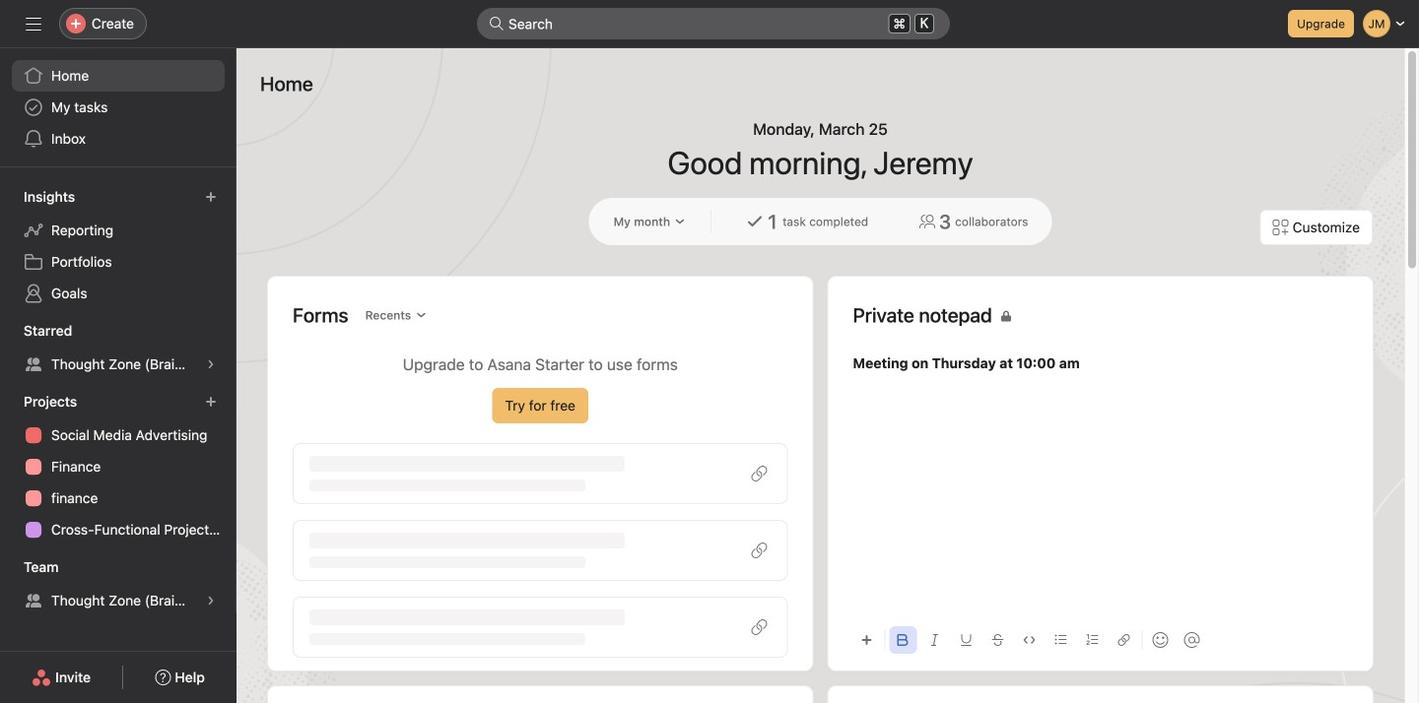 Task type: describe. For each thing, give the bounding box(es) containing it.
hide sidebar image
[[26, 16, 41, 32]]

starred element
[[0, 314, 237, 384]]

strikethrough image
[[992, 635, 1004, 647]]

link image
[[1118, 635, 1130, 647]]

global element
[[0, 48, 237, 167]]

teams element
[[0, 550, 237, 621]]

prominent image
[[489, 16, 505, 32]]

code image
[[1024, 635, 1036, 647]]

insights element
[[0, 179, 237, 314]]

underline image
[[961, 635, 973, 647]]

numbered list image
[[1087, 635, 1099, 647]]

new project or portfolio image
[[205, 396, 217, 408]]



Task type: locate. For each thing, give the bounding box(es) containing it.
projects element
[[0, 384, 237, 550]]

insert an object image
[[861, 635, 873, 647]]

1 see details, thought zone (brainstorm space) image from the top
[[205, 359, 217, 371]]

see details, thought zone (brainstorm space) image
[[205, 359, 217, 371], [205, 595, 217, 607]]

bulleted list image
[[1055, 635, 1067, 647]]

see details, thought zone (brainstorm space) image for teams element
[[205, 595, 217, 607]]

2 see details, thought zone (brainstorm space) image from the top
[[205, 595, 217, 607]]

Search tasks, projects, and more text field
[[477, 8, 950, 39]]

bold image
[[898, 635, 909, 647]]

0 vertical spatial see details, thought zone (brainstorm space) image
[[205, 359, 217, 371]]

italics image
[[929, 635, 941, 647]]

see details, thought zone (brainstorm space) image for starred element
[[205, 359, 217, 371]]

see details, thought zone (brainstorm space) image inside teams element
[[205, 595, 217, 607]]

new insights image
[[205, 191, 217, 203]]

toolbar
[[853, 618, 1349, 663]]

1 vertical spatial see details, thought zone (brainstorm space) image
[[205, 595, 217, 607]]

at mention image
[[1185, 633, 1200, 649]]

None field
[[477, 8, 950, 39]]

see details, thought zone (brainstorm space) image inside starred element
[[205, 359, 217, 371]]



Task type: vqa. For each thing, say whether or not it's contained in the screenshot.
'Code' icon
yes



